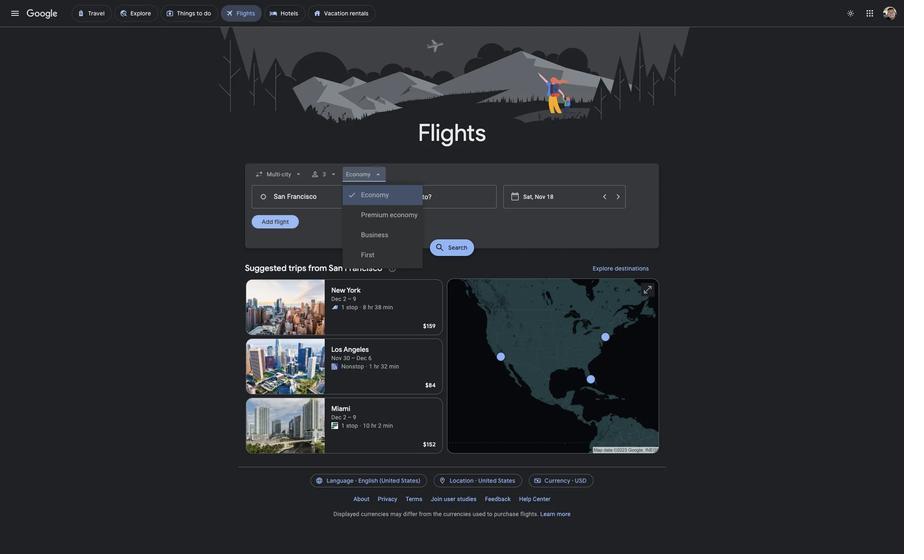 Task type: vqa. For each thing, say whether or not it's contained in the screenshot.


Task type: locate. For each thing, give the bounding box(es) containing it.
search button
[[430, 240, 474, 256]]

2 2 – 9 from the top
[[343, 415, 356, 421]]

1 vertical spatial  image
[[360, 422, 361, 430]]

1 vertical spatial from
[[419, 511, 432, 518]]

0 vertical spatial hr
[[368, 304, 373, 311]]

1 stop from the top
[[346, 304, 358, 311]]

 image left 10
[[360, 422, 361, 430]]

united states
[[478, 478, 515, 485]]

3
[[323, 171, 326, 178]]

0 vertical spatial from
[[308, 263, 327, 274]]

min right 32
[[389, 364, 399, 370]]

add
[[262, 218, 273, 226]]

2 – 9 inside miami dec 2 – 9
[[343, 415, 356, 421]]

min
[[383, 304, 393, 311], [389, 364, 399, 370], [383, 423, 393, 430]]

1 vertical spatial hr
[[374, 364, 379, 370]]

frontier image
[[331, 423, 338, 430]]

help
[[519, 496, 531, 503]]

1 for miami
[[341, 423, 345, 430]]

 image for miami
[[360, 422, 361, 430]]

new
[[331, 287, 345, 295]]

8
[[363, 304, 366, 311]]

1 stop
[[341, 304, 358, 311], [341, 423, 358, 430]]

1 vertical spatial 1 stop
[[341, 423, 358, 430]]

2 vertical spatial 1
[[341, 423, 345, 430]]

1
[[341, 304, 345, 311], [369, 364, 372, 370], [341, 423, 345, 430]]

1 vertical spatial 2 – 9
[[343, 415, 356, 421]]

1 option from the top
[[343, 185, 423, 205]]

english
[[358, 478, 378, 485]]

nonstop
[[341, 364, 364, 370]]

add flight button
[[252, 215, 299, 229]]

dec
[[331, 296, 342, 303], [331, 415, 342, 421]]

1 right frontier and spirit image
[[341, 304, 345, 311]]

trips
[[289, 263, 306, 274]]

learn
[[540, 511, 555, 518]]

1 1 stop from the top
[[341, 304, 358, 311]]

0 vertical spatial 1
[[341, 304, 345, 311]]

change appearance image
[[841, 3, 861, 23]]

explore destinations
[[593, 265, 649, 273]]

2 – 9
[[343, 296, 356, 303], [343, 415, 356, 421]]

2 – 9 down the york
[[343, 296, 356, 303]]

0 vertical spatial  image
[[366, 363, 367, 371]]

159 US dollars text field
[[423, 323, 436, 330]]

nov
[[331, 355, 342, 362]]

0 vertical spatial stop
[[346, 304, 358, 311]]

york
[[347, 287, 361, 295]]

0 horizontal spatial from
[[308, 263, 327, 274]]

0 horizontal spatial currencies
[[361, 511, 389, 518]]

terms
[[406, 496, 423, 503]]

3 button
[[308, 164, 341, 185]]

1 vertical spatial dec
[[331, 415, 342, 421]]

 image
[[360, 303, 361, 312]]

1 vertical spatial min
[[389, 364, 399, 370]]

hr for miami
[[371, 423, 377, 430]]

from left the at left
[[419, 511, 432, 518]]

min right 38
[[383, 304, 393, 311]]

hr right '8'
[[368, 304, 373, 311]]

1 stop down 'new york dec 2 – 9'
[[341, 304, 358, 311]]

flights.
[[520, 511, 539, 518]]

min for miami
[[383, 423, 393, 430]]

10
[[363, 423, 370, 430]]

1 stop for dec
[[341, 423, 358, 430]]

2 vertical spatial hr
[[371, 423, 377, 430]]

hr left 32
[[374, 364, 379, 370]]

0 horizontal spatial  image
[[360, 422, 361, 430]]

1 horizontal spatial currencies
[[443, 511, 471, 518]]

dec inside 'new york dec 2 – 9'
[[331, 296, 342, 303]]

los
[[331, 346, 342, 354]]

2 vertical spatial min
[[383, 423, 393, 430]]

2 – 9 down miami
[[343, 415, 356, 421]]

1 horizontal spatial  image
[[366, 363, 367, 371]]

$84
[[425, 382, 436, 389]]

hr left 2
[[371, 423, 377, 430]]

2 option from the top
[[343, 205, 423, 225]]

0 vertical spatial dec
[[331, 296, 342, 303]]

hr for new york
[[368, 304, 373, 311]]

1 vertical spatial stop
[[346, 423, 358, 430]]

2 dec from the top
[[331, 415, 342, 421]]

stop left 10
[[346, 423, 358, 430]]

2 stop from the top
[[346, 423, 358, 430]]

displayed currencies may differ from the currencies used to purchase flights. learn more
[[333, 511, 571, 518]]

stop
[[346, 304, 358, 311], [346, 423, 358, 430]]

hr
[[368, 304, 373, 311], [374, 364, 379, 370], [371, 423, 377, 430]]

english (united states)
[[358, 478, 421, 485]]

1 stop down miami dec 2 – 9
[[341, 423, 358, 430]]

1 right frontier image
[[341, 423, 345, 430]]

min right 2
[[383, 423, 393, 430]]

search
[[448, 244, 468, 252]]

1 2 – 9 from the top
[[343, 296, 356, 303]]

currency
[[545, 478, 570, 485]]

from
[[308, 263, 327, 274], [419, 511, 432, 518]]

 image inside suggested trips from san francisco region
[[360, 303, 361, 312]]

to
[[487, 511, 493, 518]]

(united
[[380, 478, 400, 485]]

1 dec from the top
[[331, 296, 342, 303]]

user
[[444, 496, 456, 503]]

 image right nonstop
[[366, 363, 367, 371]]

suggested
[[245, 263, 287, 274]]

terms link
[[402, 493, 427, 506]]

los angeles nov 30 – dec 6
[[331, 346, 372, 362]]

currencies
[[361, 511, 389, 518], [443, 511, 471, 518]]

0 vertical spatial 1 stop
[[341, 304, 358, 311]]

0 vertical spatial 2 – 9
[[343, 296, 356, 303]]

38
[[375, 304, 382, 311]]

dec up frontier and spirit image
[[331, 296, 342, 303]]

Flight search field
[[238, 164, 666, 269]]

4 option from the top
[[343, 245, 423, 266]]

2 1 stop from the top
[[341, 423, 358, 430]]

None field
[[252, 167, 306, 182], [343, 167, 386, 182], [252, 167, 306, 182], [343, 167, 386, 182]]

hr for los angeles
[[374, 364, 379, 370]]

0 vertical spatial min
[[383, 304, 393, 311]]

stop for york
[[346, 304, 358, 311]]

used
[[473, 511, 486, 518]]

None text field
[[252, 185, 373, 209]]

stop left '8'
[[346, 304, 358, 311]]

new york dec 2 – 9
[[331, 287, 361, 303]]

san
[[329, 263, 343, 274]]

angeles
[[344, 346, 369, 354]]

 image
[[366, 363, 367, 371], [360, 422, 361, 430]]

currencies down join user studies link
[[443, 511, 471, 518]]

suggested trips from san francisco region
[[245, 259, 659, 458]]

3 option from the top
[[343, 225, 423, 245]]

1 down 6
[[369, 364, 372, 370]]

from left san
[[308, 263, 327, 274]]

option
[[343, 185, 423, 205], [343, 205, 423, 225], [343, 225, 423, 245], [343, 245, 423, 266]]

from inside region
[[308, 263, 327, 274]]

dec up frontier image
[[331, 415, 342, 421]]

currencies down privacy "link"
[[361, 511, 389, 518]]



Task type: describe. For each thing, give the bounding box(es) containing it.
explore
[[593, 265, 613, 273]]

flight
[[274, 218, 289, 226]]

$159
[[423, 323, 436, 330]]

6
[[368, 355, 372, 362]]

states
[[498, 478, 515, 485]]

language
[[327, 478, 354, 485]]

usd
[[575, 478, 587, 485]]

stop for dec
[[346, 423, 358, 430]]

1 hr 32 min
[[369, 364, 399, 370]]

join
[[431, 496, 442, 503]]

 image for los angeles
[[366, 363, 367, 371]]

miami
[[331, 405, 350, 414]]

1 vertical spatial 1
[[369, 364, 372, 370]]

2
[[378, 423, 382, 430]]

privacy
[[378, 496, 397, 503]]

84 US dollars text field
[[425, 382, 436, 389]]

Departure text field
[[523, 186, 597, 208]]

learn more link
[[540, 511, 571, 518]]

2 currencies from the left
[[443, 511, 471, 518]]

select your preferred seating class. list box
[[343, 182, 423, 269]]

may
[[390, 511, 402, 518]]

join user studies link
[[427, 493, 481, 506]]

united
[[478, 478, 497, 485]]

feedback
[[485, 496, 511, 503]]

united image
[[331, 364, 338, 370]]

the
[[433, 511, 442, 518]]

add flight
[[262, 218, 289, 226]]

francisco
[[345, 263, 382, 274]]

feedback link
[[481, 493, 515, 506]]

states)
[[401, 478, 421, 485]]

location
[[450, 478, 474, 485]]

min for los angeles
[[389, 364, 399, 370]]

2 – 9 inside 'new york dec 2 – 9'
[[343, 296, 356, 303]]

about
[[354, 496, 370, 503]]

about link
[[349, 493, 374, 506]]

1 for new
[[341, 304, 345, 311]]

purchase
[[494, 511, 519, 518]]

center
[[533, 496, 551, 503]]

displayed
[[333, 511, 359, 518]]

suggested trips from san francisco
[[245, 263, 382, 274]]

dec inside miami dec 2 – 9
[[331, 415, 342, 421]]

152 US dollars text field
[[423, 441, 436, 449]]

8 hr 38 min
[[363, 304, 393, 311]]

1 stop for york
[[341, 304, 358, 311]]

join user studies
[[431, 496, 477, 503]]

1 horizontal spatial from
[[419, 511, 432, 518]]

destinations
[[615, 265, 649, 273]]

studies
[[457, 496, 477, 503]]

30 – dec
[[343, 355, 367, 362]]

$152
[[423, 441, 436, 449]]

help center link
[[515, 493, 555, 506]]

miami dec 2 – 9
[[331, 405, 356, 421]]

help center
[[519, 496, 551, 503]]

privacy link
[[374, 493, 402, 506]]

10 hr 2 min
[[363, 423, 393, 430]]

explore destinations button
[[583, 259, 659, 279]]

differ
[[403, 511, 418, 518]]

flights
[[418, 119, 486, 148]]

Where to? text field
[[376, 185, 497, 209]]

frontier and spirit image
[[331, 304, 338, 311]]

main menu image
[[10, 8, 20, 18]]

1 currencies from the left
[[361, 511, 389, 518]]

more
[[557, 511, 571, 518]]

32
[[381, 364, 388, 370]]

min for new york
[[383, 304, 393, 311]]



